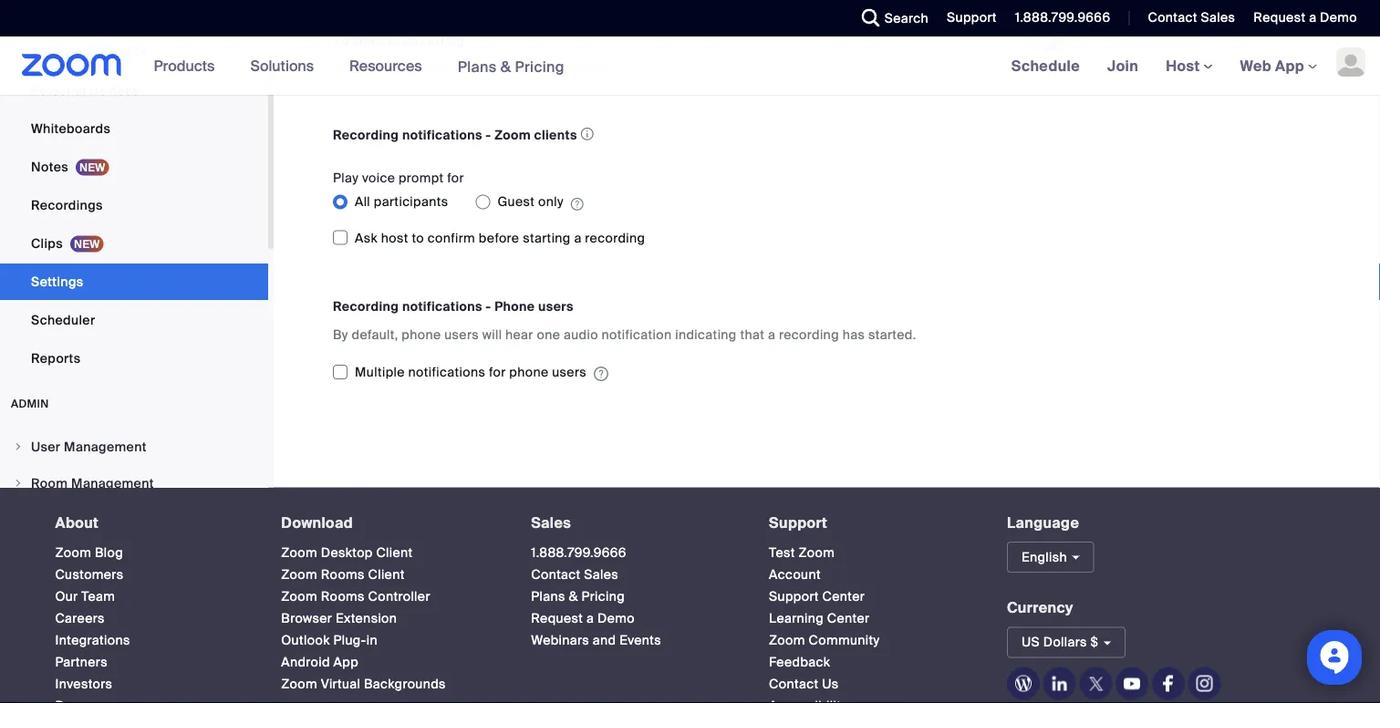 Task type: locate. For each thing, give the bounding box(es) containing it.
recording up meetings
[[402, 32, 465, 49]]

1 horizontal spatial 1.888.799.9666
[[1015, 9, 1111, 26]]

0 vertical spatial management
[[64, 439, 147, 456]]

for right prompt
[[447, 170, 464, 187]]

zoom
[[495, 127, 531, 144], [55, 544, 91, 561], [281, 544, 318, 561], [799, 544, 835, 561], [281, 566, 318, 583], [281, 588, 318, 605], [769, 632, 806, 649], [281, 676, 318, 693]]

profile picture image
[[1337, 47, 1366, 77]]

play voice prompt for
[[333, 170, 464, 187]]

2 recording from the top
[[333, 298, 399, 315]]

0 horizontal spatial pricing
[[515, 57, 565, 76]]

1 horizontal spatial app
[[1276, 56, 1305, 75]]

ask
[[355, 229, 378, 246]]

0 vertical spatial &
[[501, 57, 511, 76]]

request up web app dropdown button
[[1254, 9, 1306, 26]]

0 vertical spatial demo
[[1320, 9, 1358, 26]]

management down the user management menu item
[[71, 475, 154, 492]]

sales down 1.888.799.9666 link
[[584, 566, 619, 583]]

management for user management
[[64, 439, 147, 456]]

plans left as
[[458, 57, 497, 76]]

1 recording from the top
[[333, 127, 399, 144]]

1 vertical spatial client
[[368, 566, 405, 583]]

1 personal from the top
[[31, 44, 86, 61]]

personal for personal devices
[[31, 82, 86, 99]]

automatic recording
[[333, 32, 465, 49]]

0 vertical spatial recording
[[333, 127, 399, 144]]

0 vertical spatial client
[[376, 544, 413, 561]]

a up web app dropdown button
[[1310, 9, 1317, 26]]

whiteboards
[[31, 120, 111, 137]]

a up webinars and events "link"
[[587, 610, 594, 627]]

personal contacts link
[[0, 34, 268, 71]]

1.888.799.9666 up schedule link
[[1015, 9, 1111, 26]]

support up test zoom link
[[769, 513, 828, 532]]

feedback
[[769, 654, 831, 671]]

personal contacts
[[31, 44, 146, 61]]

recording left the has
[[779, 326, 839, 343]]

controller
[[368, 588, 430, 605]]

0 vertical spatial support
[[947, 9, 997, 26]]

1 right image from the top
[[13, 442, 24, 453]]

0 horizontal spatial demo
[[598, 610, 635, 627]]

right image inside room management menu item
[[13, 479, 24, 489]]

app
[[1276, 56, 1305, 75], [334, 654, 359, 671]]

1 vertical spatial demo
[[598, 610, 635, 627]]

web app button
[[1241, 56, 1318, 75]]

1 vertical spatial &
[[569, 588, 578, 605]]

contact down 1.888.799.9666 link
[[531, 566, 581, 583]]

phone down recording notifications - phone users
[[402, 326, 441, 343]]

1 vertical spatial rooms
[[321, 588, 365, 605]]

banner containing products
[[0, 36, 1381, 96]]

android app link
[[281, 654, 359, 671]]

- left phone on the top left of the page
[[486, 298, 492, 315]]

app right web
[[1276, 56, 1305, 75]]

learn more about guest only image
[[571, 196, 584, 212]]

clips
[[31, 235, 63, 252]]

2 vertical spatial users
[[552, 364, 587, 381]]

notifications
[[402, 127, 483, 144], [402, 298, 483, 315], [408, 364, 486, 381]]

1 vertical spatial contact
[[531, 566, 581, 583]]

zoom blog link
[[55, 544, 123, 561]]

zoom rooms client link
[[281, 566, 405, 583]]

plans inside 'product information' "navigation"
[[458, 57, 497, 76]]

rooms down desktop
[[321, 566, 365, 583]]

& down 1.888.799.9666 link
[[569, 588, 578, 605]]

client
[[376, 544, 413, 561], [368, 566, 405, 583]]

0 horizontal spatial phone
[[402, 326, 441, 343]]

a right starting
[[574, 229, 582, 246]]

management up room management
[[64, 439, 147, 456]]

2 horizontal spatial sales
[[1201, 9, 1236, 26]]

meetings
[[382, 61, 440, 77]]

search
[[885, 10, 929, 26]]

a right that
[[768, 326, 776, 343]]

account link
[[769, 566, 821, 583]]

1 vertical spatial for
[[489, 364, 506, 381]]

banner
[[0, 36, 1381, 96]]

play
[[333, 170, 359, 187]]

personal up personal devices
[[31, 44, 86, 61]]

support down account "link"
[[769, 588, 819, 605]]

pricing inside 'product information' "navigation"
[[515, 57, 565, 76]]

plans & pricing link
[[458, 57, 565, 76], [458, 57, 565, 76], [531, 588, 625, 605]]

right image for user management
[[13, 442, 24, 453]]

notifications down will
[[408, 364, 486, 381]]

reports
[[31, 350, 81, 367]]

right image
[[13, 442, 24, 453], [13, 479, 24, 489]]

0 vertical spatial 1.888.799.9666
[[1015, 9, 1111, 26]]

room
[[31, 475, 68, 492]]

1.888.799.9666 inside 1.888.799.9666 contact sales plans & pricing request a demo webinars and events
[[531, 544, 627, 561]]

sales up host dropdown button
[[1201, 9, 1236, 26]]

learning
[[769, 610, 824, 627]]

management for room management
[[71, 475, 154, 492]]

only
[[538, 193, 564, 210]]

2 - from the top
[[486, 298, 492, 315]]

recording for recording notifications - zoom clients
[[333, 127, 399, 144]]

0 horizontal spatial contact
[[531, 566, 581, 583]]

join link
[[1094, 36, 1153, 95]]

english button
[[1007, 542, 1095, 573]]

1.888.799.9666
[[1015, 9, 1111, 26], [531, 544, 627, 561]]

0 vertical spatial contact
[[1148, 9, 1198, 26]]

request a demo link
[[1240, 0, 1381, 36], [1254, 9, 1358, 26], [531, 610, 635, 627]]

center up learning center link
[[823, 588, 865, 605]]

personal menu menu
[[0, 0, 268, 379]]

recording
[[333, 127, 399, 144], [333, 298, 399, 315]]

side navigation navigation
[[0, 0, 274, 649]]

1 vertical spatial -
[[486, 298, 492, 315]]

for down will
[[489, 364, 506, 381]]

2 personal from the top
[[31, 82, 86, 99]]

1 horizontal spatial plans
[[531, 588, 566, 605]]

users up one
[[538, 298, 574, 315]]

2 right image from the top
[[13, 479, 24, 489]]

1.888.799.9666 button up schedule link
[[1015, 9, 1111, 26]]

- for phone
[[486, 298, 492, 315]]

2 vertical spatial notifications
[[408, 364, 486, 381]]

0 vertical spatial phone
[[402, 326, 441, 343]]

zoom desktop client zoom rooms client zoom rooms controller browser extension outlook plug-in android app zoom virtual backgrounds
[[281, 544, 446, 693]]

sales up 1.888.799.9666 link
[[531, 513, 571, 532]]

phone down hear
[[509, 364, 549, 381]]

0 vertical spatial request
[[1254, 9, 1306, 26]]

0 vertical spatial -
[[486, 127, 492, 144]]

desktop
[[321, 544, 373, 561]]

center up community
[[827, 610, 870, 627]]

has
[[843, 326, 865, 343]]

0 horizontal spatial app
[[334, 654, 359, 671]]

app down plug-
[[334, 654, 359, 671]]

solutions button
[[250, 36, 322, 95]]

blog
[[95, 544, 123, 561]]

notifications inside "application"
[[402, 127, 483, 144]]

0 vertical spatial for
[[447, 170, 464, 187]]

hear
[[506, 326, 534, 343]]

record meetings automatically as they start
[[333, 61, 607, 77]]

2 vertical spatial recording
[[779, 326, 839, 343]]

customers link
[[55, 566, 124, 583]]

1 - from the top
[[486, 127, 492, 144]]

demo up profile picture on the top right
[[1320, 9, 1358, 26]]

contact up host
[[1148, 9, 1198, 26]]

they
[[548, 61, 575, 77]]

& left as
[[501, 57, 511, 76]]

1 horizontal spatial contact
[[769, 676, 819, 693]]

2 vertical spatial support
[[769, 588, 819, 605]]

1 vertical spatial personal
[[31, 82, 86, 99]]

0 vertical spatial notifications
[[402, 127, 483, 144]]

users down recording notifications - phone users
[[445, 326, 479, 343]]

0 vertical spatial right image
[[13, 442, 24, 453]]

recording inside recording notifications - zoom clients "application"
[[333, 127, 399, 144]]

scheduler
[[31, 312, 95, 329]]

to
[[412, 229, 424, 246]]

voice
[[362, 170, 395, 187]]

0 vertical spatial rooms
[[321, 566, 365, 583]]

0 vertical spatial plans
[[458, 57, 497, 76]]

2 vertical spatial contact
[[769, 676, 819, 693]]

0 horizontal spatial 1.888.799.9666
[[531, 544, 627, 561]]

users left learn more about multiple notifications for phone users icon
[[552, 364, 587, 381]]

browser
[[281, 610, 332, 627]]

support right search
[[947, 9, 997, 26]]

products
[[154, 56, 215, 75]]

0 horizontal spatial plans
[[458, 57, 497, 76]]

1 horizontal spatial for
[[489, 364, 506, 381]]

1 vertical spatial pricing
[[582, 588, 625, 605]]

web app
[[1241, 56, 1305, 75]]

contact down feedback
[[769, 676, 819, 693]]

zoom inside "application"
[[495, 127, 531, 144]]

1 vertical spatial 1.888.799.9666
[[531, 544, 627, 561]]

our team link
[[55, 588, 115, 605]]

request up the webinars
[[531, 610, 583, 627]]

1.888.799.9666 down the sales link
[[531, 544, 627, 561]]

0 vertical spatial app
[[1276, 56, 1305, 75]]

rooms down zoom rooms client link
[[321, 588, 365, 605]]

1.888.799.9666 for 1.888.799.9666 contact sales plans & pricing request a demo webinars and events
[[531, 544, 627, 561]]

outlook plug-in link
[[281, 632, 378, 649]]

personal
[[31, 44, 86, 61], [31, 82, 86, 99]]

notifications up will
[[402, 298, 483, 315]]

management
[[64, 439, 147, 456], [71, 475, 154, 492]]

notifications up prompt
[[402, 127, 483, 144]]

0 horizontal spatial sales
[[531, 513, 571, 532]]

1 vertical spatial recording
[[585, 229, 645, 246]]

- down automatically
[[486, 127, 492, 144]]

right image left user
[[13, 442, 24, 453]]

pricing up and
[[582, 588, 625, 605]]

learn more about multiple notifications for phone users image
[[594, 366, 609, 382]]

prompt
[[399, 170, 444, 187]]

support
[[947, 9, 997, 26], [769, 513, 828, 532], [769, 588, 819, 605]]

plans up the webinars
[[531, 588, 566, 605]]

pricing left start in the left of the page
[[515, 57, 565, 76]]

schedule
[[1012, 56, 1080, 75]]

rooms
[[321, 566, 365, 583], [321, 588, 365, 605]]

host button
[[1166, 56, 1213, 75]]

1 vertical spatial management
[[71, 475, 154, 492]]

right image left room
[[13, 479, 24, 489]]

0 vertical spatial sales
[[1201, 9, 1236, 26]]

demo up and
[[598, 610, 635, 627]]

right image inside the user management menu item
[[13, 442, 24, 453]]

0 horizontal spatial request
[[531, 610, 583, 627]]

account
[[769, 566, 821, 583]]

contact inside 1.888.799.9666 contact sales plans & pricing request a demo webinars and events
[[531, 566, 581, 583]]

recording right starting
[[585, 229, 645, 246]]

2 rooms from the top
[[321, 588, 365, 605]]

personal devices
[[31, 82, 140, 99]]

1 horizontal spatial pricing
[[582, 588, 625, 605]]

1 vertical spatial app
[[334, 654, 359, 671]]

2 vertical spatial sales
[[584, 566, 619, 583]]

0 vertical spatial pricing
[[515, 57, 565, 76]]

notes link
[[0, 149, 268, 186]]

download
[[281, 513, 353, 532]]

recording notifications - zoom clients application
[[333, 122, 1013, 147]]

1 vertical spatial request
[[531, 610, 583, 627]]

1 horizontal spatial phone
[[509, 364, 549, 381]]

phone
[[402, 326, 441, 343], [509, 364, 549, 381]]

plug-
[[333, 632, 367, 649]]

1 horizontal spatial request
[[1254, 9, 1306, 26]]

contact sales link
[[1135, 0, 1240, 36], [1148, 9, 1236, 26], [531, 566, 619, 583]]

0 vertical spatial users
[[538, 298, 574, 315]]

0 horizontal spatial recording
[[402, 32, 465, 49]]

- inside "application"
[[486, 127, 492, 144]]

recording
[[402, 32, 465, 49], [585, 229, 645, 246], [779, 326, 839, 343]]

plans
[[458, 57, 497, 76], [531, 588, 566, 605]]

user management menu item
[[0, 430, 268, 465]]

1 vertical spatial right image
[[13, 479, 24, 489]]

1 vertical spatial plans
[[531, 588, 566, 605]]

0 horizontal spatial &
[[501, 57, 511, 76]]

notifications for phone
[[408, 364, 486, 381]]

personal down zoom logo
[[31, 82, 86, 99]]

0 vertical spatial center
[[823, 588, 865, 605]]

1.888.799.9666 button
[[1002, 0, 1115, 36], [1015, 9, 1111, 26]]

1 horizontal spatial &
[[569, 588, 578, 605]]

2 horizontal spatial contact
[[1148, 9, 1198, 26]]

admin
[[11, 397, 49, 411]]

us dollars $
[[1022, 634, 1099, 651]]

recording up the default,
[[333, 298, 399, 315]]

customers
[[55, 566, 124, 583]]

0 vertical spatial personal
[[31, 44, 86, 61]]

careers link
[[55, 610, 105, 627]]

join
[[1108, 56, 1139, 75]]

recording up voice
[[333, 127, 399, 144]]

room management menu item
[[0, 467, 268, 501]]

1 horizontal spatial sales
[[584, 566, 619, 583]]

1 vertical spatial recording
[[333, 298, 399, 315]]

1 vertical spatial notifications
[[402, 298, 483, 315]]



Task type: describe. For each thing, give the bounding box(es) containing it.
careers
[[55, 610, 105, 627]]

user
[[31, 439, 61, 456]]

admin menu menu
[[0, 430, 268, 649]]

multiple
[[355, 364, 405, 381]]

user management
[[31, 439, 147, 456]]

by default, phone users will hear one audio notification indicating that a recording has started.
[[333, 326, 917, 343]]

before
[[479, 229, 520, 246]]

by
[[333, 326, 348, 343]]

personal for personal contacts
[[31, 44, 86, 61]]

users for phone
[[552, 364, 587, 381]]

will
[[482, 326, 502, 343]]

personal devices link
[[0, 72, 268, 109]]

resources
[[350, 56, 422, 75]]

1 vertical spatial sales
[[531, 513, 571, 532]]

$
[[1091, 634, 1099, 651]]

extension
[[336, 610, 397, 627]]

1 vertical spatial users
[[445, 326, 479, 343]]

started.
[[869, 326, 917, 343]]

zoom inside zoom blog customers our team careers integrations partners investors
[[55, 544, 91, 561]]

and
[[593, 632, 616, 649]]

recording notifications - phone users
[[333, 298, 574, 315]]

request inside 1.888.799.9666 contact sales plans & pricing request a demo webinars and events
[[531, 610, 583, 627]]

virtual
[[321, 676, 361, 693]]

whiteboards link
[[0, 111, 268, 147]]

room management
[[31, 475, 154, 492]]

about link
[[55, 513, 99, 532]]

scheduler link
[[0, 302, 268, 339]]

test
[[769, 544, 795, 561]]

settings link
[[0, 264, 268, 301]]

recording notifications - zoom clients
[[333, 127, 577, 144]]

2 horizontal spatial recording
[[779, 326, 839, 343]]

phone
[[495, 298, 535, 315]]

1.888.799.9666 button up schedule
[[1002, 0, 1115, 36]]

app inside 'meetings' navigation
[[1276, 56, 1305, 75]]

partners
[[55, 654, 108, 671]]

notifications for zoom
[[402, 127, 483, 144]]

investors link
[[55, 676, 113, 693]]

resources button
[[350, 36, 430, 95]]

info outline image
[[581, 122, 594, 146]]

contact us link
[[769, 676, 839, 693]]

all
[[355, 193, 371, 210]]

1 vertical spatial support
[[769, 513, 828, 532]]

backgrounds
[[364, 676, 446, 693]]

& inside 1.888.799.9666 contact sales plans & pricing request a demo webinars and events
[[569, 588, 578, 605]]

default,
[[352, 326, 398, 343]]

webinars and events link
[[531, 632, 662, 649]]

users for phone
[[538, 298, 574, 315]]

zoom virtual backgrounds link
[[281, 676, 446, 693]]

browser extension link
[[281, 610, 397, 627]]

app inside zoom desktop client zoom rooms client zoom rooms controller browser extension outlook plug-in android app zoom virtual backgrounds
[[334, 654, 359, 671]]

that
[[740, 326, 765, 343]]

clips link
[[0, 226, 268, 262]]

1 horizontal spatial demo
[[1320, 9, 1358, 26]]

us
[[1022, 634, 1040, 651]]

1 vertical spatial center
[[827, 610, 870, 627]]

play voice prompt for option group
[[333, 187, 1029, 217]]

audio
[[564, 326, 598, 343]]

sales inside 1.888.799.9666 contact sales plans & pricing request a demo webinars and events
[[584, 566, 619, 583]]

feedback button
[[769, 654, 831, 671]]

partners link
[[55, 654, 108, 671]]

web
[[1241, 56, 1272, 75]]

solutions
[[250, 56, 314, 75]]

zoom desktop client link
[[281, 544, 413, 561]]

us dollars $ button
[[1007, 627, 1126, 658]]

- for zoom
[[486, 127, 492, 144]]

1 rooms from the top
[[321, 566, 365, 583]]

support center link
[[769, 588, 865, 605]]

english
[[1022, 549, 1068, 566]]

demo inside 1.888.799.9666 contact sales plans & pricing request a demo webinars and events
[[598, 610, 635, 627]]

settings
[[31, 274, 84, 291]]

1 vertical spatial phone
[[509, 364, 549, 381]]

a inside 1.888.799.9666 contact sales plans & pricing request a demo webinars and events
[[587, 610, 594, 627]]

notification
[[602, 326, 672, 343]]

host
[[1166, 56, 1204, 75]]

meetings navigation
[[998, 36, 1381, 96]]

notifications for phone
[[402, 298, 483, 315]]

contact inside test zoom account support center learning center zoom community feedback contact us
[[769, 676, 819, 693]]

community
[[809, 632, 880, 649]]

1 horizontal spatial recording
[[585, 229, 645, 246]]

confirm
[[428, 229, 476, 246]]

plans & pricing
[[458, 57, 565, 76]]

0 vertical spatial recording
[[402, 32, 465, 49]]

recording for recording notifications - phone users
[[333, 298, 399, 315]]

team
[[81, 588, 115, 605]]

automatically
[[444, 61, 527, 77]]

record
[[333, 61, 378, 77]]

0 horizontal spatial for
[[447, 170, 464, 187]]

& inside 'product information' "navigation"
[[501, 57, 511, 76]]

integrations
[[55, 632, 130, 649]]

outlook
[[281, 632, 330, 649]]

ask host to confirm before starting a recording
[[355, 229, 645, 246]]

all participants
[[355, 193, 448, 210]]

notes
[[31, 159, 68, 176]]

schedule link
[[998, 36, 1094, 95]]

events
[[620, 632, 662, 649]]

support inside test zoom account support center learning center zoom community feedback contact us
[[769, 588, 819, 605]]

host
[[381, 229, 408, 246]]

products button
[[154, 36, 223, 95]]

one
[[537, 326, 560, 343]]

search button
[[848, 0, 934, 36]]

starting
[[523, 229, 571, 246]]

plans inside 1.888.799.9666 contact sales plans & pricing request a demo webinars and events
[[531, 588, 566, 605]]

1.888.799.9666 for 1.888.799.9666
[[1015, 9, 1111, 26]]

product information navigation
[[140, 36, 578, 96]]

pricing inside 1.888.799.9666 contact sales plans & pricing request a demo webinars and events
[[582, 588, 625, 605]]

as
[[530, 61, 545, 77]]

multiple notifications for phone users
[[355, 364, 587, 381]]

devices
[[89, 82, 140, 99]]

zoom rooms controller link
[[281, 588, 430, 605]]

1.888.799.9666 contact sales plans & pricing request a demo webinars and events
[[531, 544, 662, 649]]

zoom community link
[[769, 632, 880, 649]]

1.888.799.9666 link
[[531, 544, 627, 561]]

right image for room management
[[13, 479, 24, 489]]

zoom logo image
[[22, 54, 122, 77]]



Task type: vqa. For each thing, say whether or not it's contained in the screenshot.
Home
no



